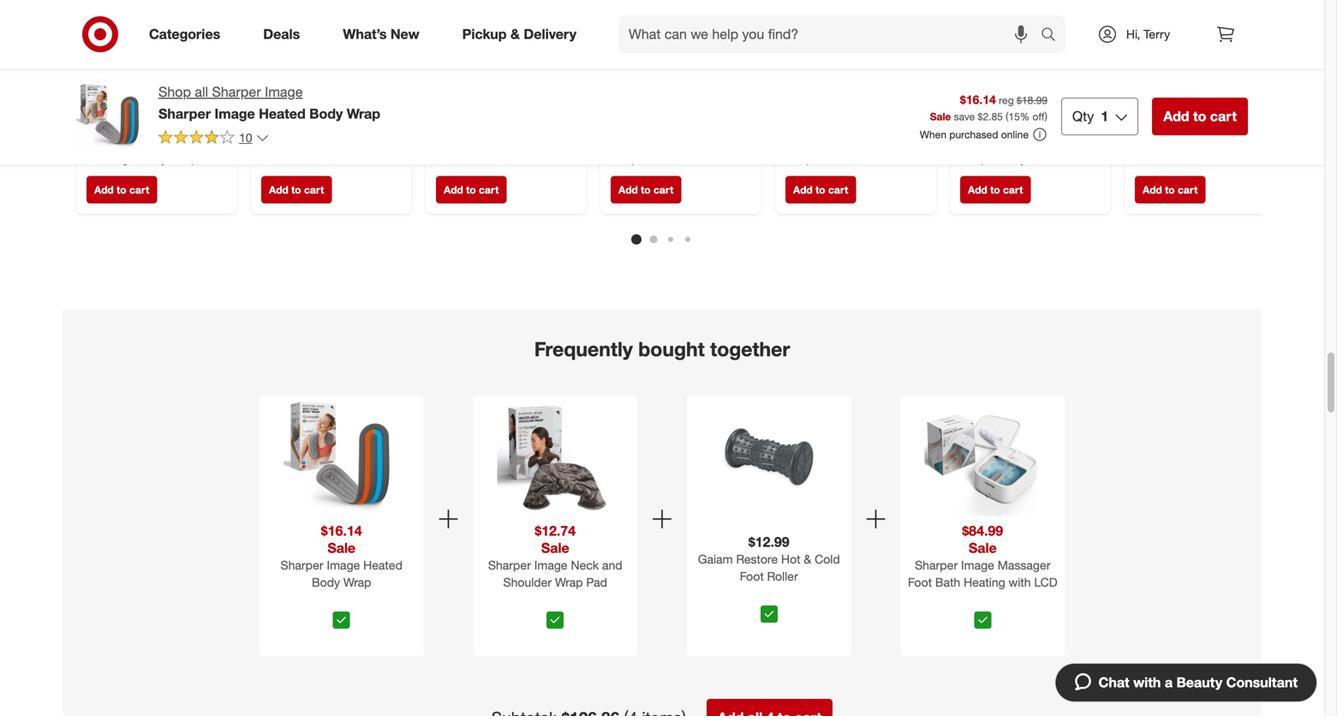 Task type: locate. For each thing, give the bounding box(es) containing it.
& right pickup
[[511, 26, 520, 42]]

and inside sharper image neck and shoulder massage body wrap - black
[[725, 121, 745, 136]]

$12.74 inside $12.74 sale sharper image neck and shoulder wrap pad
[[535, 523, 576, 539]]

terry
[[1144, 27, 1171, 42]]

with inside $84.99 sale sharper image massager foot bath heating with lcd
[[1009, 575, 1031, 590]]

to
[[1194, 108, 1207, 125], [117, 183, 127, 196], [291, 183, 301, 196], [466, 183, 476, 196], [641, 183, 651, 196], [816, 183, 826, 196], [991, 183, 1001, 196], [1166, 183, 1175, 196]]

0 horizontal spatial sharper image neck and shoulder wrap pad image
[[497, 400, 614, 516]]

to down compression
[[117, 183, 127, 196]]

2.85
[[983, 110, 1003, 123]]

0 horizontal spatial massager
[[436, 164, 489, 179]]

sale up the "when"
[[930, 110, 951, 123]]

2 horizontal spatial -
[[992, 151, 997, 166]]

add to cart button
[[1153, 98, 1249, 135], [87, 176, 157, 203], [261, 176, 332, 203], [436, 176, 507, 203], [611, 176, 682, 203], [786, 176, 856, 203], [961, 176, 1031, 203], [1135, 176, 1206, 203]]

beauty
[[1177, 674, 1223, 691]]

add to cart for sharper image heated compression back massage body wrap
[[94, 183, 149, 196]]

image inside sharper image neck and shoulder massage body wrap - black
[[657, 121, 690, 136]]

0 vertical spatial massager
[[436, 164, 489, 179]]

reg
[[999, 94, 1014, 107], [1135, 121, 1150, 134]]

and
[[725, 121, 745, 136], [900, 121, 920, 136], [1250, 134, 1270, 149], [602, 558, 623, 573]]

0 vertical spatial $12.74
[[1135, 106, 1171, 121]]

$29.99 sharper image heated compression back massage body wrap
[[87, 106, 209, 166]]

add down sharper image neck and shoulder massage body wrap - pink
[[794, 183, 813, 196]]

neck inside $12.74 sale sharper image neck and shoulder wrap pad
[[571, 558, 599, 573]]

0 horizontal spatial $16.14
[[321, 523, 362, 539]]

1 vertical spatial massager
[[998, 558, 1051, 573]]

reg inside $12.74 reg $14.99 sale sharper image neck and shoulder wrap pad
[[1135, 121, 1150, 134]]

foot inside the $12.99 gaiam restore hot & cold foot roller
[[740, 569, 764, 584]]

sharper image heated neck and shoulder massager wrap image
[[436, 0, 577, 96]]

sharper inside sharper image neck and shoulder massage body wrap - pink
[[786, 121, 829, 136]]

add down compression
[[94, 183, 114, 196]]

$12.74 for reg
[[1135, 106, 1171, 121]]

what's new link
[[328, 15, 441, 53]]

foot inside $84.99 sale sharper image massager foot bath heating with lcd
[[908, 575, 932, 590]]

body inside shop all sharper image sharper image heated body wrap
[[310, 105, 343, 122]]

massage for navy
[[1012, 136, 1061, 151]]

shoulder inside sharper image heated neck and shoulder massager wrap
[[492, 149, 541, 164]]

add for sharper image heated neck and shoulder aromatherapy lavender scented hot/cold body wrap
[[269, 183, 289, 196]]

gaiam restore hot & cold foot roller link
[[691, 551, 848, 599]]

add to cart
[[1164, 108, 1237, 125], [94, 183, 149, 196], [269, 183, 324, 196], [444, 183, 499, 196], [619, 183, 674, 196], [794, 183, 849, 196], [968, 183, 1024, 196], [1143, 183, 1198, 196]]

cart for sharper image heated neck and shoulder aromatherapy lavender scented hot/cold body wrap
[[304, 183, 324, 196]]

heated inside shop all sharper image sharper image heated body wrap
[[259, 105, 306, 122]]

2 - from the left
[[817, 151, 822, 166]]

lcd
[[1035, 575, 1058, 590]]

add down sharper image heated neck and shoulder massager wrap
[[444, 183, 463, 196]]

image inside $19.99 sharper image neck shoulder massage body wrap - navy
[[1007, 121, 1040, 136]]

0 vertical spatial pad
[[1218, 149, 1240, 164]]

& right 'hot'
[[804, 552, 812, 567]]

-
[[642, 151, 647, 166], [817, 151, 822, 166], [992, 151, 997, 166]]

1 horizontal spatial reg
[[1135, 121, 1150, 134]]

sale inside $84.99 sale sharper image massager foot bath heating with lcd
[[969, 540, 997, 556]]

$84.99
[[963, 523, 1004, 539]]

to for sharper image neck and shoulder massage body wrap - black
[[641, 183, 651, 196]]

1 vertical spatial $16.14
[[321, 523, 362, 539]]

body inside sharper image neck and shoulder massage body wrap - black
[[715, 136, 743, 151]]

add to cart for sharper image heated neck and shoulder massager wrap
[[444, 183, 499, 196]]

new
[[391, 26, 420, 42]]

massager inside sharper image heated neck and shoulder massager wrap
[[436, 164, 489, 179]]

with left the a
[[1134, 674, 1161, 691]]

to for sharper image heated compression back massage body wrap
[[117, 183, 127, 196]]

$12.74
[[1135, 106, 1171, 121], [535, 523, 576, 539]]

to down black
[[641, 183, 651, 196]]

and inside $12.74 reg $14.99 sale sharper image neck and shoulder wrap pad
[[1250, 134, 1270, 149]]

sharper image neck and shoulder wrap pad image
[[1135, 0, 1276, 96], [497, 400, 614, 516]]

search button
[[1033, 15, 1075, 57]]

& inside the $12.99 gaiam restore hot & cold foot roller
[[804, 552, 812, 567]]

- for pink
[[817, 151, 822, 166]]

massage inside sharper image neck and shoulder massage body wrap - black
[[663, 136, 712, 151]]

sharper image heated body wrap link
[[263, 557, 420, 605]]

neck
[[694, 121, 722, 136], [869, 121, 897, 136], [1043, 121, 1071, 136], [1218, 134, 1246, 149], [436, 149, 464, 164], [571, 558, 599, 573]]

save
[[954, 110, 975, 123]]

1 horizontal spatial &
[[804, 552, 812, 567]]

0 horizontal spatial pad
[[586, 575, 608, 590]]

sale inside $12.74 sale sharper image neck and shoulder wrap pad
[[541, 540, 570, 556]]

1 horizontal spatial with
[[1134, 674, 1161, 691]]

&
[[511, 26, 520, 42], [804, 552, 812, 567]]

sale for $16.14
[[328, 540, 356, 556]]

navy
[[1000, 151, 1027, 166]]

to down $21.24
[[291, 183, 301, 196]]

$16.14 up sharper image heated body wrap link
[[321, 523, 362, 539]]

0 horizontal spatial $12.74
[[535, 523, 576, 539]]

sharper image neck and shoulder massage body wrap - pink
[[786, 121, 920, 166]]

$84.99 sale sharper image massager foot bath heating with lcd
[[908, 523, 1058, 590]]

add down the $14.99
[[1143, 183, 1163, 196]]

wrap inside $19.99 sharper image neck shoulder massage body wrap - navy
[[961, 151, 989, 166]]

wrap inside the $29.99 sharper image heated compression back massage body wrap
[[170, 151, 198, 166]]

wrap inside $12.74 sale sharper image neck and shoulder wrap pad
[[555, 575, 583, 590]]

sale inside $16.14 sale sharper image heated body wrap
[[328, 540, 356, 556]]

add to cart button for sharper image neck and shoulder massage body wrap - black
[[611, 176, 682, 203]]

massage inside the $29.99 sharper image heated compression back massage body wrap
[[87, 151, 135, 166]]

together
[[711, 337, 790, 361]]

- inside sharper image neck and shoulder massage body wrap - pink
[[817, 151, 822, 166]]

$16.14 up $ on the top
[[961, 92, 996, 107]]

add down sharper image neck and shoulder massage body wrap - black
[[619, 183, 638, 196]]

foot
[[740, 569, 764, 584], [908, 575, 932, 590]]

off
[[1033, 110, 1045, 123]]

- left "pink"
[[817, 151, 822, 166]]

1 horizontal spatial $12.74
[[1135, 106, 1171, 121]]

None checkbox
[[333, 612, 350, 629], [975, 612, 992, 629], [333, 612, 350, 629], [975, 612, 992, 629]]

15
[[1009, 110, 1020, 123]]

1 horizontal spatial foot
[[908, 575, 932, 590]]

categories
[[149, 26, 220, 42]]

0 horizontal spatial -
[[642, 151, 647, 166]]

gaiam restore hot & cold foot roller image
[[711, 400, 827, 516]]

1 vertical spatial &
[[804, 552, 812, 567]]

a
[[1165, 674, 1173, 691]]

$21.24
[[261, 106, 297, 121]]

pad
[[1218, 149, 1240, 164], [586, 575, 608, 590]]

$16.14 inside $16.14 sale sharper image heated body wrap
[[321, 523, 362, 539]]

wrap inside $12.74 reg $14.99 sale sharper image neck and shoulder wrap pad
[[1187, 149, 1215, 164]]

3 - from the left
[[992, 151, 997, 166]]

massage
[[663, 136, 712, 151], [838, 136, 886, 151], [1012, 136, 1061, 151], [87, 151, 135, 166]]

qty 1
[[1073, 108, 1109, 125]]

0 horizontal spatial with
[[1009, 575, 1031, 590]]

$19.99
[[961, 106, 997, 121]]

0 vertical spatial with
[[1009, 575, 1031, 590]]

cold
[[815, 552, 840, 567]]

body inside the $29.99 sharper image heated compression back massage body wrap
[[139, 151, 167, 166]]

$12.74 up sharper image neck and shoulder wrap pad "link"
[[535, 523, 576, 539]]

1 horizontal spatial sharper image neck and shoulder wrap pad image
[[1135, 0, 1276, 96]]

$16.14
[[961, 92, 996, 107], [321, 523, 362, 539]]

reg for $16.14
[[999, 94, 1014, 107]]

body
[[310, 105, 343, 122], [715, 136, 743, 151], [890, 136, 918, 151], [1065, 136, 1093, 151], [139, 151, 167, 166], [312, 575, 340, 590]]

add
[[1164, 108, 1190, 125], [94, 183, 114, 196], [269, 183, 289, 196], [444, 183, 463, 196], [619, 183, 638, 196], [794, 183, 813, 196], [968, 183, 988, 196], [1143, 183, 1163, 196]]

sale up sharper image heated body wrap link
[[328, 540, 356, 556]]

what's
[[343, 26, 387, 42]]

$16.14 for sale
[[321, 523, 362, 539]]

massage inside sharper image neck and shoulder massage body wrap - pink
[[838, 136, 886, 151]]

neck inside $12.74 reg $14.99 sale sharper image neck and shoulder wrap pad
[[1218, 134, 1246, 149]]

0 vertical spatial $16.14
[[961, 92, 996, 107]]

$12.74 right 1
[[1135, 106, 1171, 121]]

add to cart button for the sharper image neck shoulder massage body wrap - navy
[[961, 176, 1031, 203]]

sharper image massager foot bath heating with lcd image
[[925, 400, 1041, 516]]

sharper image neck shoulder massage body wrap - navy image
[[961, 0, 1101, 96]]

to down the navy
[[991, 183, 1001, 196]]

reg inside $16.14 reg $18.99 sale save $ 2.85 ( 15 % off )
[[999, 94, 1014, 107]]

1 horizontal spatial massager
[[998, 558, 1051, 573]]

0 horizontal spatial reg
[[999, 94, 1014, 107]]

sale
[[930, 110, 951, 123], [1187, 121, 1207, 134], [328, 540, 356, 556], [541, 540, 570, 556], [969, 540, 997, 556]]

image inside $16.14 sale sharper image heated body wrap
[[327, 558, 360, 573]]

1 vertical spatial with
[[1134, 674, 1161, 691]]

1 horizontal spatial $16.14
[[961, 92, 996, 107]]

1 vertical spatial $12.74
[[535, 523, 576, 539]]

with left lcd
[[1009, 575, 1031, 590]]

$16.14 reg $18.99 sale save $ 2.85 ( 15 % off )
[[930, 92, 1048, 123]]

$12.74 sale sharper image neck and shoulder wrap pad
[[488, 523, 623, 590]]

body inside $19.99 sharper image neck shoulder massage body wrap - navy
[[1065, 136, 1093, 151]]

$16.14 inside $16.14 reg $18.99 sale save $ 2.85 ( 15 % off )
[[961, 92, 996, 107]]

1 - from the left
[[642, 151, 647, 166]]

wrap inside shop all sharper image sharper image heated body wrap
[[347, 105, 380, 122]]

shoulder inside $12.74 sale sharper image neck and shoulder wrap pad
[[503, 575, 552, 590]]

sharper image neck and shoulder massage body wrap - pink image
[[786, 0, 926, 96]]

wrap inside sharper image neck and shoulder massage body wrap - black
[[611, 151, 639, 166]]

$12.99 gaiam restore hot & cold foot roller
[[698, 534, 840, 584]]

to for sharper image heated neck and shoulder massager wrap
[[466, 183, 476, 196]]

when purchased online
[[920, 128, 1029, 141]]

sale right the $14.99
[[1187, 121, 1207, 134]]

massage inside $19.99 sharper image neck shoulder massage body wrap - navy
[[1012, 136, 1061, 151]]

1 vertical spatial pad
[[586, 575, 608, 590]]

shop all sharper image sharper image heated body wrap
[[159, 84, 380, 122]]

massager
[[436, 164, 489, 179], [998, 558, 1051, 573]]

shoulder
[[611, 136, 659, 151], [786, 136, 834, 151], [961, 136, 1009, 151], [492, 149, 541, 164], [1135, 149, 1184, 164], [503, 575, 552, 590]]

to down and
[[466, 183, 476, 196]]

image inside sharper image neck and shoulder massage body wrap - pink
[[832, 121, 865, 136]]

- for black
[[642, 151, 647, 166]]

- left black
[[642, 151, 647, 166]]

sale down $84.99
[[969, 540, 997, 556]]

online
[[1002, 128, 1029, 141]]

consultant
[[1227, 674, 1298, 691]]

sharper inside $12.74 reg $14.99 sale sharper image neck and shoulder wrap pad
[[1135, 134, 1178, 149]]

- inside $19.99 sharper image neck shoulder massage body wrap - navy
[[992, 151, 997, 166]]

add to cart for sharper image heated neck and shoulder aromatherapy lavender scented hot/cold body wrap
[[269, 183, 324, 196]]

sale inside $12.74 reg $14.99 sale sharper image neck and shoulder wrap pad
[[1187, 121, 1207, 134]]

reg up '('
[[999, 94, 1014, 107]]

None checkbox
[[761, 606, 778, 623], [547, 612, 564, 629], [761, 606, 778, 623], [547, 612, 564, 629]]

wrap inside sharper image neck and shoulder massage body wrap - pink
[[786, 151, 814, 166]]

sharper image heated body wrap image
[[284, 400, 400, 516]]

heated
[[259, 105, 306, 122], [169, 121, 209, 136], [519, 134, 558, 149], [364, 558, 403, 573]]

- inside sharper image neck and shoulder massage body wrap - black
[[642, 151, 647, 166]]

image inside $84.99 sale sharper image massager foot bath heating with lcd
[[962, 558, 995, 573]]

image
[[265, 84, 303, 100], [215, 105, 255, 122], [133, 121, 166, 136], [657, 121, 690, 136], [832, 121, 865, 136], [1007, 121, 1040, 136], [482, 134, 516, 149], [1182, 134, 1215, 149], [327, 558, 360, 573], [535, 558, 568, 573], [962, 558, 995, 573]]

1 vertical spatial reg
[[1135, 121, 1150, 134]]

foot left the bath
[[908, 575, 932, 590]]

shoulder inside sharper image neck and shoulder massage body wrap - pink
[[786, 136, 834, 151]]

compression
[[87, 136, 158, 151]]

heated inside $16.14 sale sharper image heated body wrap
[[364, 558, 403, 573]]

image of sharper image heated body wrap image
[[76, 82, 145, 151]]

to for sharper image heated neck and shoulder aromatherapy lavender scented hot/cold body wrap
[[291, 183, 301, 196]]

shoulder inside $12.74 reg $14.99 sale sharper image neck and shoulder wrap pad
[[1135, 149, 1184, 164]]

0 vertical spatial reg
[[999, 94, 1014, 107]]

sharper
[[212, 84, 261, 100], [159, 105, 211, 122], [87, 121, 129, 136], [611, 121, 654, 136], [786, 121, 829, 136], [961, 121, 1004, 136], [436, 134, 479, 149], [1135, 134, 1178, 149], [281, 558, 324, 573], [488, 558, 531, 573], [915, 558, 958, 573]]

$19.99 sharper image neck shoulder massage body wrap - navy
[[961, 106, 1093, 166]]

body inside sharper image neck and shoulder massage body wrap - pink
[[890, 136, 918, 151]]

purchased
[[950, 128, 999, 141]]

reg left the $14.99
[[1135, 121, 1150, 134]]

to down "pink"
[[816, 183, 826, 196]]

with
[[1009, 575, 1031, 590], [1134, 674, 1161, 691]]

categories link
[[135, 15, 242, 53]]

add down $21.24
[[269, 183, 289, 196]]

sale up sharper image neck and shoulder wrap pad "link"
[[541, 540, 570, 556]]

- left the navy
[[992, 151, 997, 166]]

sharper inside sharper image neck and shoulder massage body wrap - black
[[611, 121, 654, 136]]

add for sharper image neck and shoulder massage body wrap - black
[[619, 183, 638, 196]]

1 horizontal spatial pad
[[1218, 149, 1240, 164]]

to for sharper image neck and shoulder massage body wrap - pink
[[816, 183, 826, 196]]

0 horizontal spatial &
[[511, 26, 520, 42]]

shoulder inside $19.99 sharper image neck shoulder massage body wrap - navy
[[961, 136, 1009, 151]]

cart
[[1211, 108, 1237, 125], [129, 183, 149, 196], [304, 183, 324, 196], [479, 183, 499, 196], [654, 183, 674, 196], [829, 183, 849, 196], [1003, 183, 1024, 196], [1178, 183, 1198, 196]]

back
[[161, 136, 189, 151]]

$12.74 inside $12.74 reg $14.99 sale sharper image neck and shoulder wrap pad
[[1135, 106, 1171, 121]]

black
[[650, 151, 680, 166]]

0 horizontal spatial foot
[[740, 569, 764, 584]]

sharper inside the $29.99 sharper image heated compression back massage body wrap
[[87, 121, 129, 136]]

qty
[[1073, 108, 1095, 125]]

What can we help you find? suggestions appear below search field
[[619, 15, 1045, 53]]

add down the when purchased online
[[968, 183, 988, 196]]

foot down restore
[[740, 569, 764, 584]]

add to cart for the sharper image neck shoulder massage body wrap - navy
[[968, 183, 1024, 196]]

1 horizontal spatial -
[[817, 151, 822, 166]]



Task type: describe. For each thing, give the bounding box(es) containing it.
$29.99
[[87, 106, 122, 121]]

chat
[[1099, 674, 1130, 691]]

image inside the $29.99 sharper image heated compression back massage body wrap
[[133, 121, 166, 136]]

reg for $12.74
[[1135, 121, 1150, 134]]

10 link
[[159, 129, 270, 149]]

sharper inside $16.14 sale sharper image heated body wrap
[[281, 558, 324, 573]]

with inside 'button'
[[1134, 674, 1161, 691]]

image inside $12.74 sale sharper image neck and shoulder wrap pad
[[535, 558, 568, 573]]

cart for the sharper image neck shoulder massage body wrap - navy
[[1003, 183, 1024, 196]]

shop
[[159, 84, 191, 100]]

when
[[920, 128, 947, 141]]

0 vertical spatial &
[[511, 26, 520, 42]]

wrap inside sharper image heated neck and shoulder massager wrap
[[492, 164, 520, 179]]

add to cart button for sharper image heated compression back massage body wrap
[[87, 176, 157, 203]]

pad inside $12.74 sale sharper image neck and shoulder wrap pad
[[586, 575, 608, 590]]

$21.24 link
[[261, 0, 402, 164]]

pickup
[[462, 26, 507, 42]]

sale for $84.99
[[969, 540, 997, 556]]

search
[[1033, 27, 1075, 44]]

heating
[[964, 575, 1006, 590]]

$14.99
[[1153, 121, 1184, 134]]

pad inside $12.74 reg $14.99 sale sharper image neck and shoulder wrap pad
[[1218, 149, 1240, 164]]

body inside $16.14 sale sharper image heated body wrap
[[312, 575, 340, 590]]

sharper inside $84.99 sale sharper image massager foot bath heating with lcd
[[915, 558, 958, 573]]

add to cart button for sharper image heated neck and shoulder aromatherapy lavender scented hot/cold body wrap
[[261, 176, 332, 203]]

add for the sharper image neck shoulder massage body wrap - navy
[[968, 183, 988, 196]]

sharper image neck and shoulder massage body wrap - black
[[611, 121, 745, 166]]

sharper inside $19.99 sharper image neck shoulder massage body wrap - navy
[[961, 121, 1004, 136]]

frequently bought together
[[534, 337, 790, 361]]

sharper image heated compression back massage body wrap image
[[87, 0, 227, 96]]

gaiam
[[698, 552, 733, 567]]

sharper inside $12.74 sale sharper image neck and shoulder wrap pad
[[488, 558, 531, 573]]

add to cart button for sharper image neck and shoulder massage body wrap - pink
[[786, 176, 856, 203]]

massager inside $84.99 sale sharper image massager foot bath heating with lcd
[[998, 558, 1051, 573]]

$12.74 reg $14.99 sale sharper image neck and shoulder wrap pad
[[1135, 106, 1270, 164]]

shoulder inside sharper image neck and shoulder massage body wrap - black
[[611, 136, 659, 151]]

pink
[[825, 151, 848, 166]]

image inside $12.74 reg $14.99 sale sharper image neck and shoulder wrap pad
[[1182, 134, 1215, 149]]

hot
[[782, 552, 801, 567]]

sharper image neck and shoulder massage body wrap - black image
[[611, 0, 752, 96]]

cart for sharper image neck and shoulder massage body wrap - black
[[654, 183, 674, 196]]

hi,
[[1127, 27, 1141, 42]]

and
[[467, 149, 489, 164]]

$18.99
[[1017, 94, 1048, 107]]

add to cart button for sharper image heated neck and shoulder massager wrap
[[436, 176, 507, 203]]

neck inside sharper image heated neck and shoulder massager wrap
[[436, 149, 464, 164]]

massage for pink
[[838, 136, 886, 151]]

add for sharper image neck and shoulder massage body wrap - pink
[[794, 183, 813, 196]]

all
[[195, 84, 208, 100]]

delivery
[[524, 26, 577, 42]]

restore
[[737, 552, 778, 567]]

pickup & delivery link
[[448, 15, 598, 53]]

and inside sharper image neck and shoulder massage body wrap - pink
[[900, 121, 920, 136]]

what's new
[[343, 26, 420, 42]]

$
[[978, 110, 983, 123]]

wrap inside $16.14 sale sharper image heated body wrap
[[344, 575, 371, 590]]

heated inside sharper image heated neck and shoulder massager wrap
[[519, 134, 558, 149]]

chat with a beauty consultant button
[[1055, 663, 1318, 703]]

sharper image neck and shoulder wrap pad link
[[477, 557, 634, 605]]

- for navy
[[992, 151, 997, 166]]

sharper image neck and shoulder massage body wrap - pink link
[[786, 0, 926, 166]]

1
[[1101, 108, 1109, 125]]

neck inside sharper image neck and shoulder massage body wrap - black
[[694, 121, 722, 136]]

neck inside sharper image neck and shoulder massage body wrap - pink
[[869, 121, 897, 136]]

cart for sharper image heated compression back massage body wrap
[[129, 183, 149, 196]]

add for sharper image heated neck and shoulder massager wrap
[[444, 183, 463, 196]]

add for sharper image heated compression back massage body wrap
[[94, 183, 114, 196]]

heated inside the $29.99 sharper image heated compression back massage body wrap
[[169, 121, 209, 136]]

sharper image massager foot bath heating with lcd link
[[905, 557, 1062, 605]]

massage for black
[[663, 136, 712, 151]]

image inside sharper image heated neck and shoulder massager wrap
[[482, 134, 516, 149]]

chat with a beauty consultant
[[1099, 674, 1298, 691]]

)
[[1045, 110, 1048, 123]]

roller
[[768, 569, 798, 584]]

bought
[[639, 337, 705, 361]]

deals link
[[249, 15, 322, 53]]

frequently
[[534, 337, 633, 361]]

sharper inside sharper image heated neck and shoulder massager wrap
[[436, 134, 479, 149]]

pickup & delivery
[[462, 26, 577, 42]]

add to cart for sharper image neck and shoulder massage body wrap - black
[[619, 183, 674, 196]]

(
[[1006, 110, 1009, 123]]

sharper image heated neck and shoulder aromatherapy lavender scented hot/cold body wrap image
[[261, 0, 402, 96]]

$16.14 sale sharper image heated body wrap
[[281, 523, 403, 590]]

sale inside $16.14 reg $18.99 sale save $ 2.85 ( 15 % off )
[[930, 110, 951, 123]]

$12.99
[[749, 534, 790, 551]]

neck inside $19.99 sharper image neck shoulder massage body wrap - navy
[[1043, 121, 1071, 136]]

add for the topmost sharper image neck and shoulder wrap pad
[[1143, 183, 1163, 196]]

cart for sharper image neck and shoulder massage body wrap - pink
[[829, 183, 849, 196]]

sharper image heated neck and shoulder massager wrap
[[436, 134, 558, 179]]

$16.14 for reg
[[961, 92, 996, 107]]

add right 1
[[1164, 108, 1190, 125]]

deals
[[263, 26, 300, 42]]

to down the $14.99
[[1166, 183, 1175, 196]]

10
[[239, 130, 252, 145]]

sharper image neck and shoulder massage body wrap - black link
[[611, 0, 752, 166]]

to for the sharper image neck shoulder massage body wrap - navy
[[991, 183, 1001, 196]]

bath
[[936, 575, 961, 590]]

1 vertical spatial sharper image neck and shoulder wrap pad image
[[497, 400, 614, 516]]

cart for sharper image heated neck and shoulder massager wrap
[[479, 183, 499, 196]]

$12.74 for sale
[[535, 523, 576, 539]]

add to cart for sharper image neck and shoulder massage body wrap - pink
[[794, 183, 849, 196]]

%
[[1020, 110, 1030, 123]]

and inside $12.74 sale sharper image neck and shoulder wrap pad
[[602, 558, 623, 573]]

sale for $12.74
[[541, 540, 570, 556]]

0 vertical spatial sharper image neck and shoulder wrap pad image
[[1135, 0, 1276, 96]]

to right the $14.99
[[1194, 108, 1207, 125]]

hi, terry
[[1127, 27, 1171, 42]]

sharper image heated neck and shoulder massager wrap link
[[436, 0, 577, 179]]



Task type: vqa. For each thing, say whether or not it's contained in the screenshot.
4 link
no



